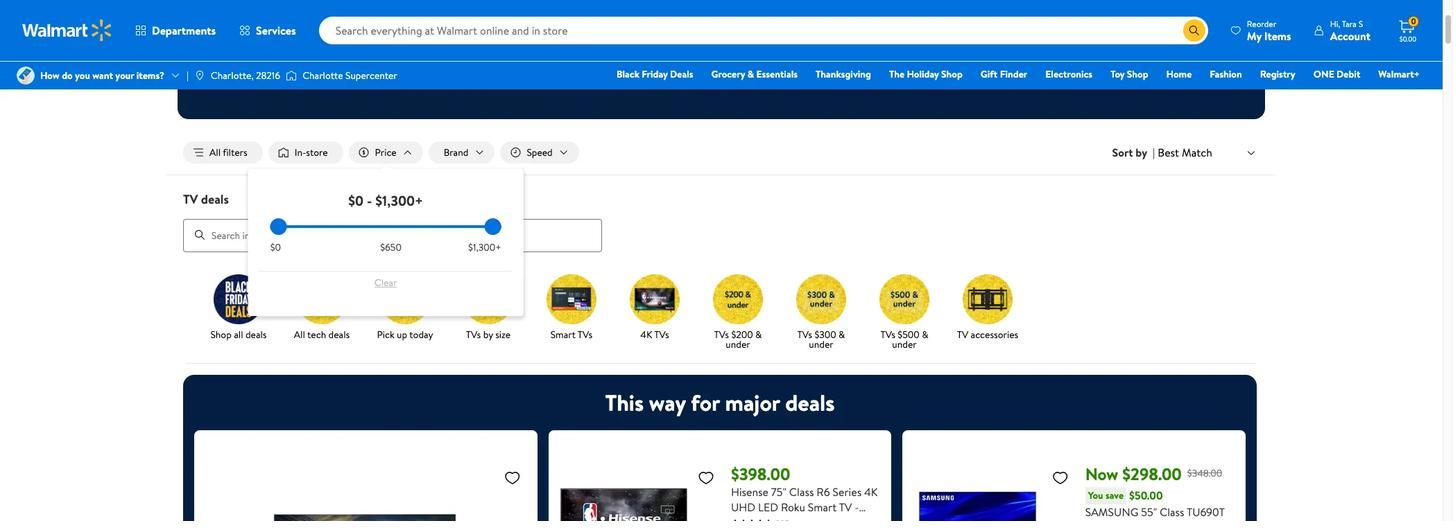 Task type: vqa. For each thing, say whether or not it's contained in the screenshot.
$398.00
yes



Task type: describe. For each thing, give the bounding box(es) containing it.
tv inside $398.00 hisense 75" class r6 series 4k uhd led roku smart tv - 75r6030k (new)
[[840, 500, 853, 515]]

& right the grocery
[[748, 67, 755, 81]]

my
[[1248, 28, 1262, 43]]

2 horizontal spatial shop
[[1128, 67, 1149, 81]]

r6
[[817, 485, 830, 500]]

now
[[1086, 463, 1119, 486]]

28216
[[256, 69, 281, 83]]

thanksgiving link
[[810, 67, 878, 82]]

tvs for tvs $300 & under
[[798, 328, 813, 342]]

(new)
[[785, 515, 814, 522]]

walmart image
[[22, 19, 112, 42]]

$0.00
[[1400, 34, 1417, 44]]

charlotte supercenter
[[303, 69, 398, 83]]

$0 range field
[[270, 226, 502, 228]]

$50.00
[[1130, 489, 1164, 504]]

series
[[833, 485, 862, 500]]

tvs $200 & under
[[715, 328, 762, 352]]

best match
[[1159, 145, 1213, 160]]

tvs inside the 4k tvs link
[[655, 328, 670, 342]]

0 horizontal spatial smart
[[551, 328, 576, 342]]

all filters
[[210, 146, 248, 160]]

how
[[40, 69, 60, 83]]

you save $50.00 samsung 55" class tu690t crystal uhd 4k smar
[[1086, 489, 1234, 522]]

departments
[[152, 23, 216, 38]]

reorder
[[1248, 18, 1277, 29]]

tvs $300 & under image
[[797, 275, 847, 325]]

brand button
[[429, 142, 495, 164]]

gift finder
[[981, 67, 1028, 81]]

4k tvs
[[641, 328, 670, 342]]

$500
[[898, 328, 920, 342]]

tvs for tvs $200 & under
[[715, 328, 729, 342]]

match
[[1183, 145, 1213, 160]]

$398.00 hisense 75" class r6 series 4k uhd led roku smart tv - 75r6030k (new)
[[732, 463, 878, 522]]

tu690t
[[1187, 505, 1226, 520]]

sort
[[1113, 145, 1134, 160]]

shop all deals image
[[214, 275, 264, 325]]

4k tvs link
[[619, 275, 691, 343]]

top
[[683, 41, 709, 65]]

price
[[375, 146, 397, 160]]

tara
[[1343, 18, 1358, 29]]

charlotte, 28216
[[211, 69, 281, 83]]

Walmart Site-Wide search field
[[319, 17, 1209, 44]]

available
[[831, 76, 862, 87]]

account
[[1331, 28, 1371, 43]]

deals
[[670, 67, 694, 81]]

$200
[[732, 328, 754, 342]]

tvs $200 & under link
[[702, 275, 775, 352]]

all tech deals
[[294, 328, 350, 342]]

under for $500
[[893, 338, 917, 352]]

now $298.00 $348.00
[[1086, 463, 1223, 486]]

hi, tara s account
[[1331, 18, 1371, 43]]

hisense
[[732, 485, 769, 500]]

0 horizontal spatial |
[[187, 69, 189, 83]]

best match button
[[1156, 144, 1260, 162]]

supercenter
[[346, 69, 398, 83]]

class inside you save $50.00 samsung 55" class tu690t crystal uhd 4k smar
[[1160, 505, 1185, 520]]

smart tvs image
[[547, 275, 597, 325]]

gift
[[981, 67, 998, 81]]

- inside $398.00 hisense 75" class r6 series 4k uhd led roku smart tv - 75r6030k (new)
[[855, 500, 860, 515]]

how do you want your items?
[[40, 69, 164, 83]]

tvs for tvs $500 & under
[[881, 328, 896, 342]]

in-
[[295, 146, 306, 160]]

toy shop
[[1111, 67, 1149, 81]]

grocery
[[712, 67, 746, 81]]

epic savings. top gifts. don't miss it!
[[588, 41, 850, 65]]

one debit link
[[1308, 67, 1367, 82]]

while
[[618, 76, 638, 87]]

essentials
[[757, 67, 798, 81]]

select
[[743, 76, 766, 87]]

limited
[[550, 76, 577, 87]]

this
[[606, 388, 644, 418]]

speed button
[[501, 142, 579, 164]]

under for $300
[[809, 338, 834, 352]]

supplies
[[640, 76, 668, 87]]

0 horizontal spatial $1,300+
[[376, 192, 423, 210]]

no
[[687, 76, 697, 87]]

miss
[[799, 41, 831, 65]]

tvs $500 & under
[[881, 328, 929, 352]]

the holiday shop
[[890, 67, 963, 81]]

all tech deals link
[[286, 275, 358, 343]]

deals right all
[[246, 328, 267, 342]]

tvs $500 & under link
[[869, 275, 941, 352]]

1 horizontal spatial shop
[[942, 67, 963, 81]]

tvs $500 & under image
[[880, 275, 930, 325]]

Search search field
[[319, 17, 1209, 44]]

sort by |
[[1113, 145, 1156, 160]]

it!
[[835, 41, 850, 65]]

add to favorites list, samsung 55" class tu690t crystal uhd 4k smart television - un55tu690tfxza (new) image
[[1053, 470, 1069, 487]]

epic
[[588, 41, 619, 65]]

toy shop link
[[1105, 67, 1155, 82]]

be
[[820, 76, 829, 87]]

black friday deals link
[[611, 67, 700, 82]]

toy
[[1111, 67, 1125, 81]]

all for all tech deals
[[294, 328, 305, 342]]

walmart+
[[1379, 67, 1421, 81]]

grocery & essentials link
[[706, 67, 804, 82]]

TV deals search field
[[167, 191, 1277, 252]]

in-store button
[[268, 142, 343, 164]]

Search in TV deals search field
[[183, 219, 602, 252]]

pick up today image
[[380, 275, 430, 325]]

1 vertical spatial $1,300+
[[468, 241, 502, 255]]

tvs for tvs by size
[[466, 328, 481, 342]]

clear
[[375, 276, 397, 290]]

store
[[306, 146, 328, 160]]

this way for major deals
[[606, 388, 835, 418]]

tvs $200 & under image
[[713, 275, 763, 325]]

& for tvs $300 & under
[[839, 328, 846, 342]]

hi,
[[1331, 18, 1341, 29]]

add to favorites list, hisense 75" class r6 series 4k uhd led roku smart tv - 75r6030k (new) image
[[698, 470, 715, 487]]

deals right major
[[786, 388, 835, 418]]



Task type: locate. For each thing, give the bounding box(es) containing it.
0
[[1412, 15, 1417, 27]]

| left best
[[1154, 145, 1156, 160]]

items
[[768, 76, 787, 87]]

tv up search icon
[[183, 191, 198, 208]]

- up $0 range field
[[367, 192, 372, 210]]

0 vertical spatial class
[[790, 485, 814, 500]]

tvs inside smart tvs link
[[578, 328, 593, 342]]

55"
[[1142, 505, 1158, 520]]

0 horizontal spatial uhd
[[732, 500, 756, 515]]

0 horizontal spatial  image
[[194, 70, 205, 81]]

 image
[[286, 69, 297, 83], [194, 70, 205, 81]]

5 tvs from the left
[[798, 328, 813, 342]]

0 vertical spatial $0
[[348, 192, 364, 210]]

0 vertical spatial |
[[187, 69, 189, 83]]

by for sort
[[1136, 145, 1148, 160]]

4 tvs from the left
[[715, 328, 729, 342]]

0 vertical spatial uhd
[[732, 500, 756, 515]]

smart inside $398.00 hisense 75" class r6 series 4k uhd led roku smart tv - 75r6030k (new)
[[808, 500, 837, 515]]

1 vertical spatial $0
[[270, 241, 281, 255]]

4k down 4k tvs image
[[641, 328, 653, 342]]

2 vertical spatial 4k
[[1150, 520, 1163, 522]]

tvs
[[466, 328, 481, 342], [578, 328, 593, 342], [655, 328, 670, 342], [715, 328, 729, 342], [798, 328, 813, 342], [881, 328, 896, 342]]

2 under from the left
[[809, 338, 834, 352]]

& right $500
[[922, 328, 929, 342]]

 image left charlotte,
[[194, 70, 205, 81]]

shop all deals link
[[203, 275, 275, 343]]

0 vertical spatial $1,300+
[[376, 192, 423, 210]]

2 horizontal spatial under
[[893, 338, 917, 352]]

by left the size
[[483, 328, 493, 342]]

savings.
[[623, 41, 679, 65]]

$650
[[380, 241, 402, 255]]

& right $200
[[756, 328, 762, 342]]

clear button
[[270, 272, 502, 294]]

class left r6
[[790, 485, 814, 500]]

electronics link
[[1040, 67, 1099, 82]]

all left filters
[[210, 146, 221, 160]]

tvs by size
[[466, 328, 511, 342]]

deals up search icon
[[201, 191, 229, 208]]

$0 for $0 - $1,300+
[[348, 192, 364, 210]]

& inside 'tvs $200 & under'
[[756, 328, 762, 342]]

items?
[[137, 69, 164, 83]]

smart tvs
[[551, 328, 593, 342]]

want
[[92, 69, 113, 83]]

electronics
[[1046, 67, 1093, 81]]

registry link
[[1255, 67, 1303, 82]]

major
[[726, 388, 780, 418]]

4k tvs image
[[630, 275, 680, 325]]

0 horizontal spatial -
[[367, 192, 372, 210]]

uhd inside $398.00 hisense 75" class r6 series 4k uhd led roku smart tv - 75r6030k (new)
[[732, 500, 756, 515]]

& inside tvs $500 & under
[[922, 328, 929, 342]]

search image
[[194, 230, 205, 241]]

shop right holiday
[[942, 67, 963, 81]]

under for $200
[[726, 338, 751, 352]]

 image
[[17, 67, 35, 85]]

0 horizontal spatial all
[[210, 146, 221, 160]]

smart down smart tvs image
[[551, 328, 576, 342]]

0 horizontal spatial 4k
[[641, 328, 653, 342]]

tv accessories link
[[952, 275, 1024, 343]]

tvs by size image
[[464, 275, 514, 325]]

& for tvs $500 & under
[[922, 328, 929, 342]]

by for tvs
[[483, 328, 493, 342]]

0 vertical spatial 4k
[[641, 328, 653, 342]]

1 horizontal spatial smart
[[808, 500, 837, 515]]

1 vertical spatial tv
[[958, 328, 969, 342]]

0 horizontal spatial tv
[[183, 191, 198, 208]]

0 $0.00
[[1400, 15, 1417, 44]]

tv right r6
[[840, 500, 853, 515]]

you
[[75, 69, 90, 83]]

holiday
[[907, 67, 940, 81]]

75"
[[772, 485, 787, 500]]

75r6030k
[[732, 515, 782, 522]]

| right the items?
[[187, 69, 189, 83]]

1 vertical spatial 4k
[[865, 485, 878, 500]]

shop all deals
[[211, 328, 267, 342]]

0 horizontal spatial by
[[483, 328, 493, 342]]

class right 55"
[[1160, 505, 1185, 520]]

gift finder link
[[975, 67, 1034, 82]]

& for tvs $200 & under
[[756, 328, 762, 342]]

now $298.00 group
[[914, 442, 1235, 522]]

friday
[[642, 67, 668, 81]]

1 vertical spatial all
[[294, 328, 305, 342]]

tv
[[183, 191, 198, 208], [958, 328, 969, 342], [840, 500, 853, 515]]

2 vertical spatial tv
[[840, 500, 853, 515]]

debit
[[1337, 67, 1361, 81]]

 image for charlotte supercenter
[[286, 69, 297, 83]]

under inside tvs $300 & under
[[809, 338, 834, 352]]

shop right toy
[[1128, 67, 1149, 81]]

$1300 range field
[[270, 226, 502, 228]]

0 horizontal spatial $0
[[270, 241, 281, 255]]

tv accessories
[[958, 328, 1019, 342]]

2 horizontal spatial 4k
[[1150, 520, 1163, 522]]

one
[[1314, 67, 1335, 81]]

tv left accessories
[[958, 328, 969, 342]]

0 vertical spatial smart
[[551, 328, 576, 342]]

smart tvs link
[[536, 275, 608, 343]]

deals
[[201, 191, 229, 208], [246, 328, 267, 342], [329, 328, 350, 342], [786, 388, 835, 418]]

$1,300+ up $1300 range field
[[376, 192, 423, 210]]

pick up today
[[377, 328, 433, 342]]

| inside sort and filter section element
[[1154, 145, 1156, 160]]

tv for tv deals
[[183, 191, 198, 208]]

class
[[790, 485, 814, 500], [1160, 505, 1185, 520]]

under down tvs $200 & under image
[[726, 338, 751, 352]]

all
[[234, 328, 243, 342]]

& inside tvs $300 & under
[[839, 328, 846, 342]]

class inside $398.00 hisense 75" class r6 series 4k uhd led roku smart tv - 75r6030k (new)
[[790, 485, 814, 500]]

1 vertical spatial -
[[855, 500, 860, 515]]

1 horizontal spatial by
[[1136, 145, 1148, 160]]

all left tech
[[294, 328, 305, 342]]

|
[[187, 69, 189, 83], [1154, 145, 1156, 160]]

s
[[1360, 18, 1364, 29]]

0 vertical spatial tv
[[183, 191, 198, 208]]

speed
[[527, 146, 553, 160]]

tvs left $500
[[881, 328, 896, 342]]

$300
[[815, 328, 837, 342]]

1 vertical spatial |
[[1154, 145, 1156, 160]]

3 tvs from the left
[[655, 328, 670, 342]]

1 horizontal spatial under
[[809, 338, 834, 352]]

finder
[[1001, 67, 1028, 81]]

tech
[[307, 328, 326, 342]]

all for all filters
[[210, 146, 221, 160]]

walmart black friday deals for days image
[[594, 0, 849, 24]]

1 vertical spatial uhd
[[1123, 520, 1147, 522]]

3 under from the left
[[893, 338, 917, 352]]

services button
[[228, 14, 308, 47]]

tvs left "$300"
[[798, 328, 813, 342]]

all
[[210, 146, 221, 160], [294, 328, 305, 342]]

charlotte,
[[211, 69, 254, 83]]

uhd
[[732, 500, 756, 515], [1123, 520, 1147, 522]]

under inside tvs $500 & under
[[893, 338, 917, 352]]

group
[[205, 442, 527, 522]]

tv inside search box
[[183, 191, 198, 208]]

1 vertical spatial smart
[[808, 500, 837, 515]]

add to favorites list, sony 65 class bravia xr a90j 4k hdr oled tv smart google tv xr65a90j (new) image
[[504, 470, 521, 487]]

1 horizontal spatial class
[[1160, 505, 1185, 520]]

walmart+ link
[[1373, 67, 1427, 82]]

& right "$300"
[[839, 328, 846, 342]]

1 vertical spatial by
[[483, 328, 493, 342]]

tvs inside "tvs by size" link
[[466, 328, 481, 342]]

$0 for $0
[[270, 241, 281, 255]]

tvs down 4k tvs image
[[655, 328, 670, 342]]

1 horizontal spatial $1,300+
[[468, 241, 502, 255]]

search icon image
[[1189, 25, 1201, 36]]

$0 - $1,300+
[[348, 192, 423, 210]]

best
[[1159, 145, 1180, 160]]

departments button
[[124, 14, 228, 47]]

under down tvs $300 & under image
[[809, 338, 834, 352]]

under inside 'tvs $200 & under'
[[726, 338, 751, 352]]

1 under from the left
[[726, 338, 751, 352]]

uhd down $50.00
[[1123, 520, 1147, 522]]

do
[[62, 69, 73, 83]]

2 tvs from the left
[[578, 328, 593, 342]]

way
[[649, 388, 686, 418]]

tvs inside tvs $500 & under
[[881, 328, 896, 342]]

0 horizontal spatial shop
[[211, 328, 232, 342]]

grocery & essentials
[[712, 67, 798, 81]]

1 horizontal spatial $0
[[348, 192, 364, 210]]

fashion link
[[1204, 67, 1249, 82]]

tv mounts image
[[963, 275, 1013, 325]]

0 vertical spatial -
[[367, 192, 372, 210]]

by
[[1136, 145, 1148, 160], [483, 328, 493, 342]]

tvs inside tvs $300 & under
[[798, 328, 813, 342]]

thanksgiving
[[816, 67, 872, 81]]

size
[[496, 328, 511, 342]]

 image for charlotte, 28216
[[194, 70, 205, 81]]

led
[[759, 500, 779, 515]]

tvs left the size
[[466, 328, 481, 342]]

you
[[1089, 489, 1104, 503]]

1 vertical spatial class
[[1160, 505, 1185, 520]]

-
[[367, 192, 372, 210], [855, 500, 860, 515]]

4k inside $398.00 hisense 75" class r6 series 4k uhd led roku smart tv - 75r6030k (new)
[[865, 485, 878, 500]]

all tech deals image
[[297, 275, 347, 325]]

0 horizontal spatial class
[[790, 485, 814, 500]]

pick up today link
[[369, 275, 441, 343]]

gifts.
[[713, 41, 750, 65]]

 image right 28216
[[286, 69, 297, 83]]

uhd inside you save $50.00 samsung 55" class tu690t crystal uhd 4k smar
[[1123, 520, 1147, 522]]

tvs left $200
[[715, 328, 729, 342]]

shop left all
[[211, 328, 232, 342]]

roku
[[781, 500, 806, 515]]

sort and filter section element
[[167, 130, 1277, 175]]

$1,300+ up tvs by size image
[[468, 241, 502, 255]]

samsung
[[1086, 505, 1139, 520]]

all inside button
[[210, 146, 221, 160]]

by inside sort and filter section element
[[1136, 145, 1148, 160]]

1 horizontal spatial  image
[[286, 69, 297, 83]]

4k right "series"
[[865, 485, 878, 500]]

1 horizontal spatial 4k
[[865, 485, 878, 500]]

1 horizontal spatial all
[[294, 328, 305, 342]]

4k inside you save $50.00 samsung 55" class tu690t crystal uhd 4k smar
[[1150, 520, 1163, 522]]

6 tvs from the left
[[881, 328, 896, 342]]

0 horizontal spatial under
[[726, 338, 751, 352]]

2 horizontal spatial tv
[[958, 328, 969, 342]]

store.
[[873, 76, 894, 87]]

by right sort
[[1136, 145, 1148, 160]]

checks.
[[715, 76, 741, 87]]

uhd left led
[[732, 500, 756, 515]]

1 horizontal spatial uhd
[[1123, 520, 1147, 522]]

4k down $50.00
[[1150, 520, 1163, 522]]

under down tvs $500 & under image
[[893, 338, 917, 352]]

tv deals
[[183, 191, 229, 208]]

deals right tech
[[329, 328, 350, 342]]

smart right roku
[[808, 500, 837, 515]]

1 horizontal spatial -
[[855, 500, 860, 515]]

- right r6
[[855, 500, 860, 515]]

1 horizontal spatial tv
[[840, 500, 853, 515]]

under
[[726, 338, 751, 352], [809, 338, 834, 352], [893, 338, 917, 352]]

1 tvs from the left
[[466, 328, 481, 342]]

charlotte
[[303, 69, 343, 83]]

tv for tv accessories
[[958, 328, 969, 342]]

0 vertical spatial all
[[210, 146, 221, 160]]

all filters button
[[183, 142, 263, 164]]

registry
[[1261, 67, 1296, 81]]

deals inside search box
[[201, 191, 229, 208]]

0 vertical spatial by
[[1136, 145, 1148, 160]]

1 horizontal spatial |
[[1154, 145, 1156, 160]]

$298.00
[[1123, 463, 1183, 486]]

brand
[[444, 146, 469, 160]]

tvs down smart tvs image
[[578, 328, 593, 342]]

tvs inside 'tvs $200 & under'
[[715, 328, 729, 342]]



